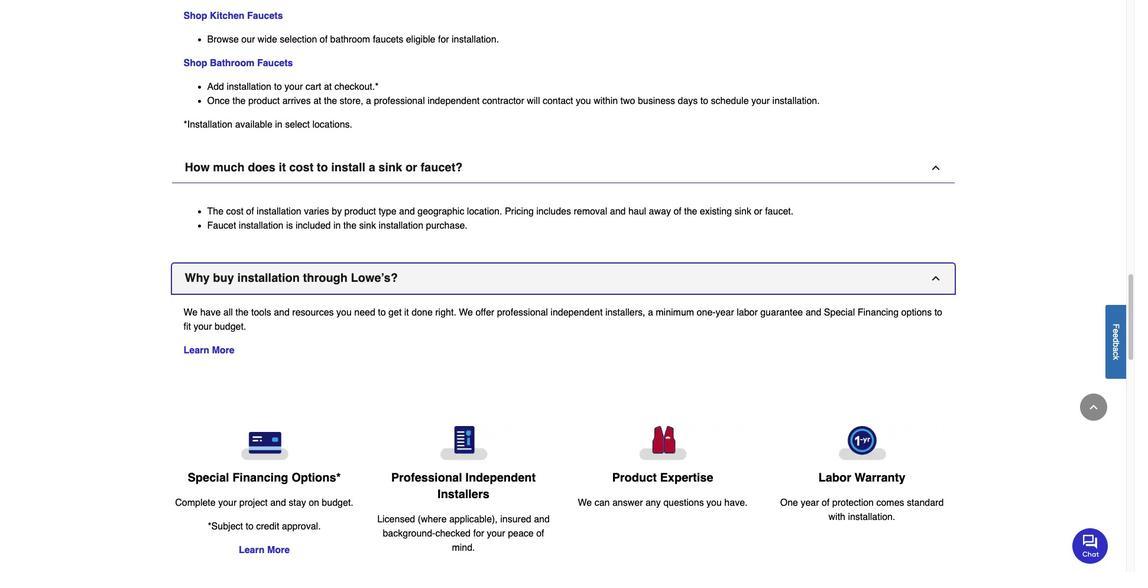 Task type: vqa. For each thing, say whether or not it's contained in the screenshot.
54
no



Task type: locate. For each thing, give the bounding box(es) containing it.
options
[[902, 308, 932, 318]]

the
[[233, 96, 246, 107], [324, 96, 337, 107], [684, 207, 698, 217], [344, 221, 357, 231], [236, 308, 249, 318]]

1 horizontal spatial in
[[334, 221, 341, 231]]

to
[[274, 82, 282, 92], [701, 96, 709, 107], [317, 161, 328, 175], [378, 308, 386, 318], [935, 308, 943, 318], [246, 522, 254, 533]]

0 vertical spatial product
[[248, 96, 280, 107]]

budget. down all
[[215, 322, 246, 333]]

installation. inside add installation to your cart at checkout.* once the product arrives at the store, a professional independent contractor will contact you within two business days to schedule your installation.
[[773, 96, 820, 107]]

product inside the cost of installation varies by product type and geographic location. pricing includes removal and haul away of the existing sink or faucet. faucet installation is included in the sink installation purchase.
[[345, 207, 376, 217]]

faucet?
[[421, 161, 463, 175]]

guarantee
[[761, 308, 803, 318]]

and right insured
[[534, 515, 550, 525]]

it right get
[[404, 308, 409, 318]]

1 vertical spatial shop
[[184, 58, 207, 69]]

1 e from the top
[[1112, 329, 1121, 333]]

the cost of installation varies by product type and geographic location. pricing includes removal and haul away of the existing sink or faucet. faucet installation is included in the sink installation purchase.
[[207, 207, 794, 231]]

0 horizontal spatial chevron up image
[[930, 273, 942, 285]]

for down applicable), at the left of the page
[[473, 529, 484, 540]]

in inside the cost of installation varies by product type and geographic location. pricing includes removal and haul away of the existing sink or faucet. faucet installation is included in the sink installation purchase.
[[334, 221, 341, 231]]

shop kitchen faucets link
[[184, 11, 283, 21]]

1 vertical spatial learn more
[[239, 546, 290, 556]]

f e e d b a c k button
[[1106, 305, 1127, 379]]

0 vertical spatial you
[[576, 96, 591, 107]]

a dark blue background check icon. image
[[373, 427, 554, 461]]

complete
[[175, 498, 216, 509]]

sink right the install on the top left of page
[[379, 161, 402, 175]]

0 horizontal spatial you
[[337, 308, 352, 318]]

any
[[646, 498, 661, 509]]

1 vertical spatial product
[[345, 207, 376, 217]]

warranty
[[855, 472, 906, 485]]

0 horizontal spatial learn more link
[[184, 346, 235, 356]]

a left minimum
[[648, 308, 653, 318]]

your right fit
[[194, 322, 212, 333]]

0 vertical spatial learn
[[184, 346, 209, 356]]

cost inside the cost of installation varies by product type and geographic location. pricing includes removal and haul away of the existing sink or faucet. faucet installation is included in the sink installation purchase.
[[226, 207, 244, 217]]

product
[[612, 472, 657, 485]]

learn
[[184, 346, 209, 356], [239, 546, 265, 556]]

to left the install on the top left of page
[[317, 161, 328, 175]]

your inside licensed (where applicable), insured and background-checked for your peace of mind.
[[487, 529, 506, 540]]

faucets
[[373, 34, 403, 45]]

1 horizontal spatial learn more
[[239, 546, 290, 556]]

on
[[309, 498, 319, 509]]

the left "store,"
[[324, 96, 337, 107]]

budget. right 'on'
[[322, 498, 354, 509]]

product
[[248, 96, 280, 107], [345, 207, 376, 217]]

cost right does
[[289, 161, 314, 175]]

it inside button
[[279, 161, 286, 175]]

sink inside button
[[379, 161, 402, 175]]

0 vertical spatial learn more
[[184, 346, 235, 356]]

or left faucet.
[[754, 207, 763, 217]]

installation inside button
[[237, 272, 300, 285]]

we up fit
[[184, 308, 198, 318]]

special right the "guarantee"
[[824, 308, 855, 318]]

to left cart
[[274, 82, 282, 92]]

0 vertical spatial learn more link
[[184, 346, 235, 356]]

the right all
[[236, 308, 249, 318]]

0 vertical spatial year
[[716, 308, 734, 318]]

1 horizontal spatial learn more link
[[239, 546, 290, 556]]

sink right existing
[[735, 207, 752, 217]]

1 vertical spatial more
[[267, 546, 290, 556]]

right.
[[435, 308, 456, 318]]

1 vertical spatial sink
[[735, 207, 752, 217]]

0 horizontal spatial installation.
[[452, 34, 499, 45]]

2 shop from the top
[[184, 58, 207, 69]]

1 horizontal spatial independent
[[551, 308, 603, 318]]

0 horizontal spatial or
[[406, 161, 418, 175]]

1 vertical spatial chevron up image
[[1088, 402, 1100, 413]]

0 vertical spatial special
[[824, 308, 855, 318]]

0 horizontal spatial we
[[184, 308, 198, 318]]

financing inside we have all the tools and resources you need to get it done right. we offer professional independent installers, a minimum one-year labor guarantee and special financing options to fit your budget.
[[858, 308, 899, 318]]

k
[[1112, 356, 1121, 360]]

shop up add
[[184, 58, 207, 69]]

2 horizontal spatial installation.
[[848, 512, 896, 523]]

1 vertical spatial learn
[[239, 546, 265, 556]]

1 vertical spatial independent
[[551, 308, 603, 318]]

installation.
[[452, 34, 499, 45], [773, 96, 820, 107], [848, 512, 896, 523]]

0 horizontal spatial sink
[[359, 221, 376, 231]]

special inside we have all the tools and resources you need to get it done right. we offer professional independent installers, a minimum one-year labor guarantee and special financing options to fit your budget.
[[824, 308, 855, 318]]

you left the within
[[576, 96, 591, 107]]

labor
[[819, 472, 852, 485]]

0 horizontal spatial independent
[[428, 96, 480, 107]]

business
[[638, 96, 675, 107]]

we left offer
[[459, 308, 473, 318]]

to inside button
[[317, 161, 328, 175]]

more down all
[[212, 346, 235, 356]]

1 horizontal spatial more
[[267, 546, 290, 556]]

in left select at left
[[275, 120, 283, 130]]

1 horizontal spatial or
[[754, 207, 763, 217]]

location.
[[467, 207, 502, 217]]

1 horizontal spatial cost
[[289, 161, 314, 175]]

0 vertical spatial faucets
[[247, 11, 283, 21]]

1 horizontal spatial at
[[324, 82, 332, 92]]

1 horizontal spatial product
[[345, 207, 376, 217]]

1 vertical spatial faucets
[[257, 58, 293, 69]]

1 horizontal spatial for
[[473, 529, 484, 540]]

the inside we have all the tools and resources you need to get it done right. we offer professional independent installers, a minimum one-year labor guarantee and special financing options to fit your budget.
[[236, 308, 249, 318]]

installation
[[227, 82, 271, 92], [257, 207, 301, 217], [239, 221, 284, 231], [379, 221, 423, 231], [237, 272, 300, 285]]

faucets down wide
[[257, 58, 293, 69]]

days
[[678, 96, 698, 107]]

e up 'd'
[[1112, 329, 1121, 333]]

at
[[324, 82, 332, 92], [314, 96, 321, 107]]

0 vertical spatial chevron up image
[[930, 273, 942, 285]]

professional inside add installation to your cart at checkout.* once the product arrives at the store, a professional independent contractor will contact you within two business days to schedule your installation.
[[374, 96, 425, 107]]

the right included
[[344, 221, 357, 231]]

special
[[824, 308, 855, 318], [188, 472, 229, 485]]

options*
[[292, 472, 341, 485]]

and
[[399, 207, 415, 217], [610, 207, 626, 217], [274, 308, 290, 318], [806, 308, 822, 318], [270, 498, 286, 509], [534, 515, 550, 525]]

of right the
[[246, 207, 254, 217]]

1 vertical spatial or
[[754, 207, 763, 217]]

1 horizontal spatial chevron up image
[[1088, 402, 1100, 413]]

faucets for shop bathroom faucets
[[257, 58, 293, 69]]

independent down why buy installation through lowe's? button
[[551, 308, 603, 318]]

all
[[223, 308, 233, 318]]

year inside we have all the tools and resources you need to get it done right. we offer professional independent installers, a minimum one-year labor guarantee and special financing options to fit your budget.
[[716, 308, 734, 318]]

bathroom
[[330, 34, 370, 45]]

installation inside add installation to your cart at checkout.* once the product arrives at the store, a professional independent contractor will contact you within two business days to schedule your installation.
[[227, 82, 271, 92]]

0 horizontal spatial at
[[314, 96, 321, 107]]

0 vertical spatial for
[[438, 34, 449, 45]]

and right the "guarantee"
[[806, 308, 822, 318]]

of right selection
[[320, 34, 328, 45]]

0 vertical spatial in
[[275, 120, 283, 130]]

1 vertical spatial professional
[[497, 308, 548, 318]]

includes
[[537, 207, 571, 217]]

1 horizontal spatial professional
[[497, 308, 548, 318]]

more down credit
[[267, 546, 290, 556]]

0 vertical spatial professional
[[374, 96, 425, 107]]

it right does
[[279, 161, 286, 175]]

we for we can answer any questions you have.
[[578, 498, 592, 509]]

professional
[[391, 472, 462, 485]]

0 horizontal spatial year
[[716, 308, 734, 318]]

0 vertical spatial independent
[[428, 96, 480, 107]]

year left labor
[[716, 308, 734, 318]]

0 vertical spatial it
[[279, 161, 286, 175]]

learn down *subject to credit approval.
[[239, 546, 265, 556]]

learn more link
[[184, 346, 235, 356], [239, 546, 290, 556]]

much
[[213, 161, 245, 175]]

2 horizontal spatial we
[[578, 498, 592, 509]]

at right cart
[[324, 82, 332, 92]]

cost
[[289, 161, 314, 175], [226, 207, 244, 217]]

have.
[[725, 498, 748, 509]]

learn more down *subject to credit approval.
[[239, 546, 290, 556]]

locations.
[[313, 120, 352, 130]]

chat invite button image
[[1073, 528, 1109, 564]]

*installation available in select locations.
[[184, 120, 352, 130]]

1 vertical spatial in
[[334, 221, 341, 231]]

your
[[285, 82, 303, 92], [752, 96, 770, 107], [194, 322, 212, 333], [218, 498, 237, 509], [487, 529, 506, 540]]

a right "store,"
[[366, 96, 371, 107]]

independent inside add installation to your cart at checkout.* once the product arrives at the store, a professional independent contractor will contact you within two business days to schedule your installation.
[[428, 96, 480, 107]]

1 vertical spatial for
[[473, 529, 484, 540]]

financing up "complete your project and stay on budget."
[[233, 472, 288, 485]]

1 horizontal spatial year
[[801, 498, 819, 509]]

or left faucet?
[[406, 161, 418, 175]]

credit
[[256, 522, 279, 533]]

a right the install on the top left of page
[[369, 161, 375, 175]]

1 horizontal spatial we
[[459, 308, 473, 318]]

learn more down fit
[[184, 346, 235, 356]]

to left credit
[[246, 522, 254, 533]]

get
[[389, 308, 402, 318]]

of right peace
[[537, 529, 544, 540]]

shop for shop bathroom faucets
[[184, 58, 207, 69]]

1 shop from the top
[[184, 11, 207, 21]]

it
[[279, 161, 286, 175], [404, 308, 409, 318]]

e up the b
[[1112, 333, 1121, 338]]

0 horizontal spatial it
[[279, 161, 286, 175]]

a
[[366, 96, 371, 107], [369, 161, 375, 175], [648, 308, 653, 318], [1112, 347, 1121, 352]]

1 vertical spatial cost
[[226, 207, 244, 217]]

it inside we have all the tools and resources you need to get it done right. we offer professional independent installers, a minimum one-year labor guarantee and special financing options to fit your budget.
[[404, 308, 409, 318]]

product expertise
[[612, 472, 714, 485]]

shop left kitchen
[[184, 11, 207, 21]]

1 vertical spatial financing
[[233, 472, 288, 485]]

0 horizontal spatial budget.
[[215, 322, 246, 333]]

install
[[331, 161, 366, 175]]

0 vertical spatial more
[[212, 346, 235, 356]]

questions
[[664, 498, 704, 509]]

e
[[1112, 329, 1121, 333], [1112, 333, 1121, 338]]

you left need
[[337, 308, 352, 318]]

product up *installation available in select locations.
[[248, 96, 280, 107]]

chevron up image inside the scroll to top "element"
[[1088, 402, 1100, 413]]

one-
[[697, 308, 716, 318]]

a up k
[[1112, 347, 1121, 352]]

or
[[406, 161, 418, 175], [754, 207, 763, 217]]

0 vertical spatial cost
[[289, 161, 314, 175]]

haul
[[629, 207, 647, 217]]

1 horizontal spatial special
[[824, 308, 855, 318]]

special up complete
[[188, 472, 229, 485]]

cost up faucet
[[226, 207, 244, 217]]

you left have. at the right of the page
[[707, 498, 722, 509]]

1 vertical spatial special
[[188, 472, 229, 485]]

selection
[[280, 34, 317, 45]]

pricing
[[505, 207, 534, 217]]

we
[[184, 308, 198, 318], [459, 308, 473, 318], [578, 498, 592, 509]]

learn more link down fit
[[184, 346, 235, 356]]

installation up the tools
[[237, 272, 300, 285]]

to right options
[[935, 308, 943, 318]]

expertise
[[660, 472, 714, 485]]

minimum
[[656, 308, 694, 318]]

1 vertical spatial you
[[337, 308, 352, 318]]

learn more for learn more link to the top
[[184, 346, 235, 356]]

professional right offer
[[497, 308, 548, 318]]

at down cart
[[314, 96, 321, 107]]

0 horizontal spatial special
[[188, 472, 229, 485]]

0 horizontal spatial learn
[[184, 346, 209, 356]]

2 vertical spatial you
[[707, 498, 722, 509]]

is
[[286, 221, 293, 231]]

contact
[[543, 96, 573, 107]]

sink up lowe's?
[[359, 221, 376, 231]]

learn down fit
[[184, 346, 209, 356]]

1 horizontal spatial installation.
[[773, 96, 820, 107]]

0 horizontal spatial professional
[[374, 96, 425, 107]]

a lowe's red vest icon. image
[[573, 427, 753, 461]]

we left the can
[[578, 498, 592, 509]]

learn more link down *subject to credit approval.
[[239, 546, 290, 556]]

faucets
[[247, 11, 283, 21], [257, 58, 293, 69]]

0 horizontal spatial product
[[248, 96, 280, 107]]

0 vertical spatial shop
[[184, 11, 207, 21]]

resources
[[292, 308, 334, 318]]

0 horizontal spatial in
[[275, 120, 283, 130]]

0 vertical spatial financing
[[858, 308, 899, 318]]

to left get
[[378, 308, 386, 318]]

installation down the shop bathroom faucets
[[227, 82, 271, 92]]

professional down 'checkout.*'
[[374, 96, 425, 107]]

labor warranty
[[819, 472, 906, 485]]

the right once
[[233, 96, 246, 107]]

chevron up image
[[930, 273, 942, 285], [1088, 402, 1100, 413]]

the left existing
[[684, 207, 698, 217]]

of up with
[[822, 498, 830, 509]]

1 horizontal spatial financing
[[858, 308, 899, 318]]

year right one
[[801, 498, 819, 509]]

0 vertical spatial sink
[[379, 161, 402, 175]]

financing left options
[[858, 308, 899, 318]]

0 horizontal spatial cost
[[226, 207, 244, 217]]

2 vertical spatial installation.
[[848, 512, 896, 523]]

one year of protection comes standard with installation.
[[781, 498, 944, 523]]

how
[[185, 161, 210, 175]]

in down 'by'
[[334, 221, 341, 231]]

type
[[379, 207, 397, 217]]

away
[[649, 207, 671, 217]]

can
[[595, 498, 610, 509]]

1 horizontal spatial budget.
[[322, 498, 354, 509]]

your down insured
[[487, 529, 506, 540]]

product right 'by'
[[345, 207, 376, 217]]

through
[[303, 272, 348, 285]]

1 horizontal spatial you
[[576, 96, 591, 107]]

year inside one year of protection comes standard with installation.
[[801, 498, 819, 509]]

1 horizontal spatial it
[[404, 308, 409, 318]]

for right the eligible
[[438, 34, 449, 45]]

1 vertical spatial year
[[801, 498, 819, 509]]

independent left contractor
[[428, 96, 480, 107]]

0 horizontal spatial learn more
[[184, 346, 235, 356]]

0 vertical spatial or
[[406, 161, 418, 175]]

1 horizontal spatial sink
[[379, 161, 402, 175]]

independent
[[428, 96, 480, 107], [551, 308, 603, 318]]

f
[[1112, 324, 1121, 329]]

checked
[[436, 529, 471, 540]]

store,
[[340, 96, 364, 107]]

shop
[[184, 11, 207, 21], [184, 58, 207, 69]]

1 vertical spatial installation.
[[773, 96, 820, 107]]

0 vertical spatial budget.
[[215, 322, 246, 333]]

1 vertical spatial it
[[404, 308, 409, 318]]

0 vertical spatial installation.
[[452, 34, 499, 45]]

faucets up wide
[[247, 11, 283, 21]]



Task type: describe. For each thing, give the bounding box(es) containing it.
varies
[[304, 207, 329, 217]]

2 horizontal spatial you
[[707, 498, 722, 509]]

2 e from the top
[[1112, 333, 1121, 338]]

you inside we have all the tools and resources you need to get it done right. we offer professional independent installers, a minimum one-year labor guarantee and special financing options to fit your budget.
[[337, 308, 352, 318]]

checkout.*
[[335, 82, 379, 92]]

and inside licensed (where applicable), insured and background-checked for your peace of mind.
[[534, 515, 550, 525]]

select
[[285, 120, 310, 130]]

chevron up image
[[930, 162, 942, 174]]

1 horizontal spatial learn
[[239, 546, 265, 556]]

included
[[296, 221, 331, 231]]

*subject to credit approval.
[[208, 522, 321, 533]]

comes
[[877, 498, 905, 509]]

add installation to your cart at checkout.* once the product arrives at the store, a professional independent contractor will contact you within two business days to schedule your installation.
[[207, 82, 820, 107]]

c
[[1112, 352, 1121, 356]]

we can answer any questions you have.
[[578, 498, 748, 509]]

and right type
[[399, 207, 415, 217]]

why buy installation through lowe's? button
[[172, 264, 955, 294]]

one
[[781, 498, 798, 509]]

two
[[621, 96, 635, 107]]

licensed
[[377, 515, 415, 525]]

will
[[527, 96, 540, 107]]

installation up is
[[257, 207, 301, 217]]

a dark blue credit card icon. image
[[174, 427, 355, 461]]

offer
[[476, 308, 495, 318]]

shop bathroom faucets link
[[184, 58, 293, 69]]

and right the tools
[[274, 308, 290, 318]]

to right days
[[701, 96, 709, 107]]

budget. inside we have all the tools and resources you need to get it done right. we offer professional independent installers, a minimum one-year labor guarantee and special financing options to fit your budget.
[[215, 322, 246, 333]]

installation left is
[[239, 221, 284, 231]]

licensed (where applicable), insured and background-checked for your peace of mind.
[[377, 515, 550, 554]]

1 vertical spatial at
[[314, 96, 321, 107]]

background-
[[383, 529, 436, 540]]

tools
[[251, 308, 271, 318]]

labor
[[737, 308, 758, 318]]

how much does it cost to install a sink or faucet?
[[185, 161, 463, 175]]

a inside how much does it cost to install a sink or faucet? button
[[369, 161, 375, 175]]

of right away
[[674, 207, 682, 217]]

existing
[[700, 207, 732, 217]]

available
[[235, 120, 273, 130]]

0 horizontal spatial more
[[212, 346, 235, 356]]

complete your project and stay on budget.
[[175, 498, 354, 509]]

wide
[[258, 34, 277, 45]]

protection
[[833, 498, 874, 509]]

answer
[[613, 498, 643, 509]]

kitchen
[[210, 11, 245, 21]]

special financing options*
[[188, 472, 341, 485]]

or inside button
[[406, 161, 418, 175]]

0 horizontal spatial for
[[438, 34, 449, 45]]

0 vertical spatial at
[[324, 82, 332, 92]]

fit
[[184, 322, 191, 333]]

learn more for the bottommost learn more link
[[239, 546, 290, 556]]

*subject
[[208, 522, 243, 533]]

have
[[200, 308, 221, 318]]

done
[[412, 308, 433, 318]]

installation. inside one year of protection comes standard with installation.
[[848, 512, 896, 523]]

a inside we have all the tools and resources you need to get it done right. we offer professional independent installers, a minimum one-year labor guarantee and special financing options to fit your budget.
[[648, 308, 653, 318]]

faucet.
[[765, 207, 794, 217]]

professional independent installers
[[391, 472, 536, 502]]

product inside add installation to your cart at checkout.* once the product arrives at the store, a professional independent contractor will contact you within two business days to schedule your installation.
[[248, 96, 280, 107]]

add
[[207, 82, 224, 92]]

project
[[239, 498, 268, 509]]

a blue 1-year labor warranty icon. image
[[772, 427, 953, 461]]

your up *subject
[[218, 498, 237, 509]]

scroll to top element
[[1081, 394, 1108, 421]]

shop for shop kitchen faucets
[[184, 11, 207, 21]]

b
[[1112, 343, 1121, 347]]

shop kitchen faucets
[[184, 11, 283, 21]]

*installation
[[184, 120, 233, 130]]

how much does it cost to install a sink or faucet? button
[[172, 153, 955, 184]]

faucets for shop kitchen faucets
[[247, 11, 283, 21]]

or inside the cost of installation varies by product type and geographic location. pricing includes removal and haul away of the existing sink or faucet. faucet installation is included in the sink installation purchase.
[[754, 207, 763, 217]]

your up arrives
[[285, 82, 303, 92]]

0 horizontal spatial financing
[[233, 472, 288, 485]]

1 vertical spatial budget.
[[322, 498, 354, 509]]

contractor
[[482, 96, 524, 107]]

2 vertical spatial sink
[[359, 221, 376, 231]]

your right schedule
[[752, 96, 770, 107]]

installation down type
[[379, 221, 423, 231]]

a inside f e e d b a c k "button"
[[1112, 347, 1121, 352]]

browse
[[207, 34, 239, 45]]

chevron up image inside why buy installation through lowe's? button
[[930, 273, 942, 285]]

2 horizontal spatial sink
[[735, 207, 752, 217]]

we for we have all the tools and resources you need to get it done right. we offer professional independent installers, a minimum one-year labor guarantee and special financing options to fit your budget.
[[184, 308, 198, 318]]

you inside add installation to your cart at checkout.* once the product arrives at the store, a professional independent contractor will contact you within two business days to schedule your installation.
[[576, 96, 591, 107]]

a inside add installation to your cart at checkout.* once the product arrives at the store, a professional independent contractor will contact you within two business days to schedule your installation.
[[366, 96, 371, 107]]

faucet
[[207, 221, 236, 231]]

schedule
[[711, 96, 749, 107]]

browse our wide selection of bathroom faucets eligible for installation.
[[207, 34, 499, 45]]

stay
[[289, 498, 306, 509]]

cost inside button
[[289, 161, 314, 175]]

applicable),
[[449, 515, 498, 525]]

purchase.
[[426, 221, 468, 231]]

your inside we have all the tools and resources you need to get it done right. we offer professional independent installers, a minimum one-year labor guarantee and special financing options to fit your budget.
[[194, 322, 212, 333]]

for inside licensed (where applicable), insured and background-checked for your peace of mind.
[[473, 529, 484, 540]]

geographic
[[418, 207, 465, 217]]

does
[[248, 161, 276, 175]]

why
[[185, 272, 210, 285]]

shop bathroom faucets
[[184, 58, 293, 69]]

buy
[[213, 272, 234, 285]]

professional inside we have all the tools and resources you need to get it done right. we offer professional independent installers, a minimum one-year labor guarantee and special financing options to fit your budget.
[[497, 308, 548, 318]]

f e e d b a c k
[[1112, 324, 1121, 360]]

by
[[332, 207, 342, 217]]

and left haul
[[610, 207, 626, 217]]

d
[[1112, 338, 1121, 343]]

eligible
[[406, 34, 436, 45]]

within
[[594, 96, 618, 107]]

insured
[[500, 515, 532, 525]]

arrives
[[283, 96, 311, 107]]

lowe's?
[[351, 272, 398, 285]]

installers,
[[606, 308, 646, 318]]

we have all the tools and resources you need to get it done right. we offer professional independent installers, a minimum one-year labor guarantee and special financing options to fit your budget.
[[184, 308, 943, 333]]

independent inside we have all the tools and resources you need to get it done right. we offer professional independent installers, a minimum one-year labor guarantee and special financing options to fit your budget.
[[551, 308, 603, 318]]

and left stay
[[270, 498, 286, 509]]

of inside one year of protection comes standard with installation.
[[822, 498, 830, 509]]

standard
[[907, 498, 944, 509]]

removal
[[574, 207, 608, 217]]

need
[[354, 308, 375, 318]]

of inside licensed (where applicable), insured and background-checked for your peace of mind.
[[537, 529, 544, 540]]

1 vertical spatial learn more link
[[239, 546, 290, 556]]

why buy installation through lowe's?
[[185, 272, 398, 285]]



